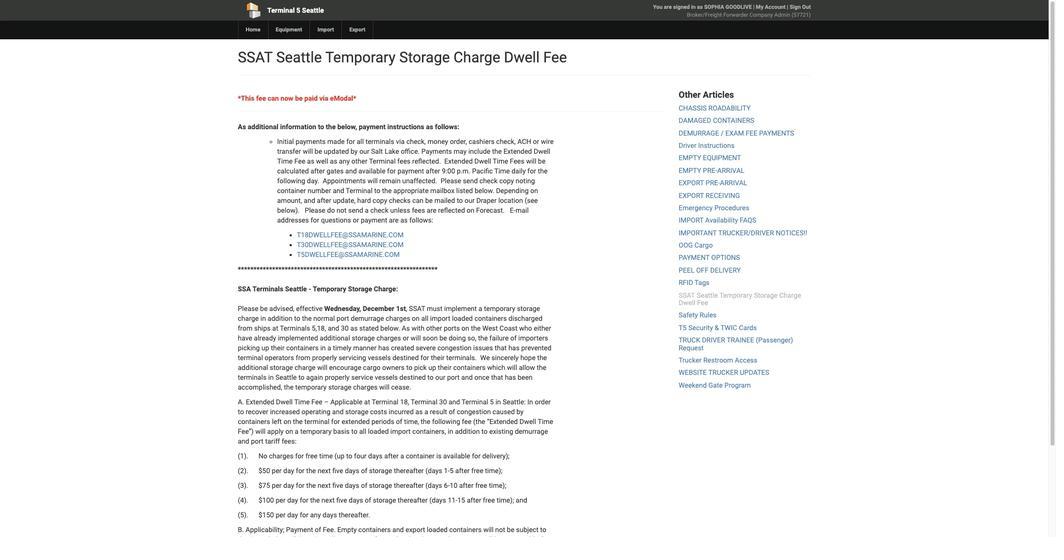 Task type: locate. For each thing, give the bounding box(es) containing it.
0 vertical spatial their
[[271, 344, 285, 352]]

import
[[317, 27, 334, 33]]

after left 9:00
[[426, 167, 440, 175]]

from
[[238, 325, 252, 333], [296, 354, 310, 362]]

and down number
[[304, 197, 315, 205]]

next for $75
[[318, 482, 331, 490]]

terminals right ssa
[[252, 285, 283, 293]]

2 vertical spatial payment
[[361, 217, 387, 224]]

fee inside initial payments made for all terminals via check, money order, cashiers check, ach or wire transfer will be updated by our salt lake office. payments may include the extended dwell time fee as well as any other terminal fees reflected.  extended dwell time fees will be calculated after gates and available for payment after 9:00 p.m. pacific time daily for the following day.  appointments will remain unaffected.  please send check copy noting container number and terminal to the appropriate mailbox listed below. depending on amount, and after update, hard copy checks can be mailed to our draper location (see below).   please do not send a check unless fees are reflected on forecast.   e-mail addresses for questions or payment are as follows:
[[294, 158, 305, 165]]

appointments
[[323, 177, 366, 185]]

(the
[[473, 418, 485, 426]]

following inside a. extended dwell time fee – applicable at terminal 18, terminal 30 and terminal 5 in seattle: in order to recover increased operating and storage costs incurred as a result of congestion caused by containers left on the terminal for extended periods of time, the following fee (the "extended dwell time fee") will apply on a temporary basis to all loaded import containers, in addition to existing demurrage and port tariff fees:
[[432, 418, 460, 426]]

or inside , ssat must implement a temporary storage charge in addition to the normal port demurrage charges on all import loaded containers discharged from ships at terminals 5,18, and 30 as stated below. as with other ports on the west coast who either have already implemented additional storage charges or will soon be doing so, the failure of importers picking up their containers in a timely manner has created severe congestion issues that has prevented terminal operators from properly servicing vessels destined for their terminals.  we sincerely hope the additional storage charge will encourage cargo owners to pick up their containers which will allow the terminals in seattle to again properly service vessels destined to our port and once that has been accomplished, the temporary storage charges will cease.
[[403, 335, 409, 343]]

seattle down tags
[[697, 292, 718, 299]]

0 vertical spatial empty
[[679, 154, 701, 162]]

(days for 1-
[[425, 467, 442, 475]]

(57721)
[[792, 12, 811, 18]]

available
[[358, 167, 385, 175], [443, 453, 470, 461]]

1 horizontal spatial not
[[495, 526, 505, 534]]

1 vertical spatial 30
[[439, 399, 447, 406]]

be left 'mailed'
[[425, 197, 433, 205]]

payment up appropriate
[[398, 167, 424, 175]]

fee. up the
[[323, 526, 336, 534]]

time up operating
[[294, 399, 310, 406]]

storage inside a. extended dwell time fee – applicable at terminal 18, terminal 30 and terminal 5 in seattle: in order to recover increased operating and storage costs incurred as a result of congestion caused by containers left on the terminal for extended periods of time, the following fee (the "extended dwell time fee") will apply on a temporary basis to all loaded import containers, in addition to existing demurrage and port tariff fees:
[[345, 408, 368, 416]]

thereafter up export
[[398, 497, 428, 505]]

1 horizontal spatial container
[[406, 453, 435, 461]]

time down "payment"
[[298, 536, 313, 538]]

1 horizontal spatial please
[[441, 177, 461, 185]]

(see
[[525, 197, 538, 205]]

at up costs
[[364, 399, 370, 406]]

time inside the b. applicability; payment of fee. empty containers and export loaded containers will not be subject to the extended dwell time fee. the importer of record in the shipping documents will be responsible fo
[[298, 536, 313, 538]]

mailed
[[434, 197, 455, 205]]

t5
[[679, 324, 687, 332]]

terminal inside , ssat must implement a temporary storage charge in addition to the normal port demurrage charges on all import loaded containers discharged from ships at terminals 5,18, and 30 as stated below. as with other ports on the west coast who either have already implemented additional storage charges or will soon be doing so, the failure of importers picking up their containers in a timely manner has created severe congestion issues that has prevented terminal operators from properly servicing vessels destined for their terminals.  we sincerely hope the additional storage charge will encourage cargo owners to pick up their containers which will allow the terminals in seattle to again properly service vessels destined to our port and once that has been accomplished, the temporary storage charges will cease.
[[238, 354, 263, 362]]

1 horizontal spatial up
[[428, 364, 436, 372]]

1 horizontal spatial addition
[[455, 428, 480, 436]]

fee.
[[323, 526, 336, 534], [315, 536, 328, 538]]

container left is
[[406, 453, 435, 461]]

our inside , ssat must implement a temporary storage charge in addition to the normal port demurrage charges on all import loaded containers discharged from ships at terminals 5,18, and 30 as stated below. as with other ports on the west coast who either have already implemented additional storage charges or will soon be doing so, the failure of importers picking up their containers in a timely manner has created severe congestion issues that has prevented terminal operators from properly servicing vessels destined for their terminals.  we sincerely hope the additional storage charge will encourage cargo owners to pick up their containers which will allow the terminals in seattle to again properly service vessels destined to our port and once that has been accomplished, the temporary storage charges will cease.
[[435, 374, 445, 382]]

containers
[[474, 315, 507, 323], [286, 344, 319, 352], [453, 364, 486, 372], [238, 418, 270, 426], [358, 526, 391, 534], [449, 526, 482, 534]]

containers up record
[[358, 526, 391, 534]]

fee inside other articles chassis roadability damaged containers demurrage / exam fee payments driver instructions empty equipment empty pre-arrival export pre-arrival export receiving emergency procedures import availability faqs important trucker/driver notices!! oog cargo payment options peel off delivery rfid tags ssat seattle temporary storage charge dwell fee safety rules t5 security & twic cards truck driver trainee (passenger) request trucker restroom access website trucker updates weekend gate program
[[697, 299, 708, 307]]

instructions
[[387, 123, 424, 131]]

0 horizontal spatial terminal
[[238, 354, 263, 362]]

ports
[[444, 325, 460, 333]]

chassis roadability link
[[679, 104, 751, 112]]

days up thereafter.
[[349, 497, 363, 505]]

up down already
[[261, 344, 269, 352]]

0 horizontal spatial import
[[390, 428, 411, 436]]

free right 10
[[475, 482, 487, 490]]

day right $50
[[283, 467, 294, 475]]

terminals inside , ssat must implement a temporary storage charge in addition to the normal port demurrage charges on all import loaded containers discharged from ships at terminals 5,18, and 30 as stated below. as with other ports on the west coast who either have already implemented additional storage charges or will soon be doing so, the failure of importers picking up their containers in a timely manner has created severe congestion issues that has prevented terminal operators from properly servicing vessels destined for their terminals.  we sincerely hope the additional storage charge will encourage cargo owners to pick up their containers which will allow the terminals in seattle to again properly service vessels destined to our port and once that has been accomplished, the temporary storage charges will cease.
[[280, 325, 310, 333]]

1 vertical spatial send
[[348, 207, 363, 215]]

5 up caused
[[490, 399, 494, 406]]

1 vertical spatial via
[[396, 138, 405, 146]]

0 vertical spatial loaded
[[452, 315, 473, 323]]

importers
[[518, 335, 548, 343]]

or up created
[[403, 335, 409, 343]]

1 export from the top
[[679, 179, 704, 187]]

*this
[[238, 94, 254, 102]]

1 horizontal spatial other
[[426, 325, 442, 333]]

below. inside , ssat must implement a temporary storage charge in addition to the normal port demurrage charges on all import loaded containers discharged from ships at terminals 5,18, and 30 as stated below. as with other ports on the west coast who either have already implemented additional storage charges or will soon be doing so, the failure of importers picking up their containers in a timely manner has created severe congestion issues that has prevented terminal operators from properly servicing vessels destined for their terminals.  we sincerely hope the additional storage charge will encourage cargo owners to pick up their containers which will allow the terminals in seattle to again properly service vessels destined to our port and once that has been accomplished, the temporary storage charges will cease.
[[380, 325, 400, 333]]

money
[[428, 138, 448, 146]]

at inside , ssat must implement a temporary storage charge in addition to the normal port demurrage charges on all import loaded containers discharged from ships at terminals 5,18, and 30 as stated below. as with other ports on the west coast who either have already implemented additional storage charges or will soon be doing so, the failure of importers picking up their containers in a timely manner has created severe congestion issues that has prevented terminal operators from properly servicing vessels destined for their terminals.  we sincerely hope the additional storage charge will encourage cargo owners to pick up their containers which will allow the terminals in seattle to again properly service vessels destined to our port and once that has been accomplished, the temporary storage charges will cease.
[[272, 325, 278, 333]]

|
[[753, 4, 755, 10], [787, 4, 788, 10]]

their down terminals.
[[438, 364, 451, 372]]

0 horizontal spatial our
[[359, 148, 369, 156]]

1 vertical spatial temporary
[[295, 384, 327, 392]]

after
[[310, 167, 325, 175], [426, 167, 440, 175], [317, 197, 331, 205], [384, 453, 399, 461], [455, 467, 470, 475], [459, 482, 474, 490], [467, 497, 481, 505]]

1 horizontal spatial terminals
[[366, 138, 394, 146]]

import inside , ssat must implement a temporary storage charge in addition to the normal port demurrage charges on all import loaded containers discharged from ships at terminals 5,18, and 30 as stated below. as with other ports on the west coast who either have already implemented additional storage charges or will soon be doing so, the failure of importers picking up their containers in a timely manner has created severe congestion issues that has prevented terminal operators from properly servicing vessels destined for their terminals.  we sincerely hope the additional storage charge will encourage cargo owners to pick up their containers which will allow the terminals in seattle to again properly service vessels destined to our port and once that has been accomplished, the temporary storage charges will cease.
[[430, 315, 450, 323]]

destined down pick
[[399, 374, 426, 382]]

extended inside a. extended dwell time fee – applicable at terminal 18, terminal 30 and terminal 5 in seattle: in order to recover increased operating and storage costs incurred as a result of congestion caused by containers left on the terminal for extended periods of time, the following fee (the "extended dwell time fee") will apply on a temporary basis to all loaded import containers, in addition to existing demurrage and port tariff fees:
[[246, 399, 274, 406]]

0 horizontal spatial ssat
[[238, 49, 273, 66]]

0 vertical spatial via
[[319, 94, 328, 102]]

2 horizontal spatial ssat
[[679, 292, 695, 299]]

| left my
[[753, 4, 755, 10]]

0 vertical spatial terminal
[[238, 354, 263, 362]]

all inside , ssat must implement a temporary storage charge in addition to the normal port demurrage charges on all import loaded containers discharged from ships at terminals 5,18, and 30 as stated below. as with other ports on the west coast who either have already implemented additional storage charges or will soon be doing so, the failure of importers picking up their containers in a timely manner has created severe congestion issues that has prevented terminal operators from properly servicing vessels destined for their terminals.  we sincerely hope the additional storage charge will encourage cargo owners to pick up their containers which will allow the terminals in seattle to again properly service vessels destined to our port and once that has been accomplished, the temporary storage charges will cease.
[[421, 315, 428, 323]]

days for 11-
[[349, 497, 363, 505]]

2 vertical spatial thereafter
[[398, 497, 428, 505]]

terminal
[[267, 6, 295, 14], [369, 158, 396, 165], [346, 187, 373, 195], [372, 399, 398, 406], [411, 399, 437, 406], [462, 399, 488, 406]]

terminal inside a. extended dwell time fee – applicable at terminal 18, terminal 30 and terminal 5 in seattle: in order to recover increased operating and storage costs incurred as a result of congestion caused by containers left on the terminal for extended periods of time, the following fee (the "extended dwell time fee") will apply on a temporary basis to all loaded import containers, in addition to existing demurrage and port tariff fees:
[[304, 418, 329, 426]]

addition
[[268, 315, 292, 323], [455, 428, 480, 436]]

0 horizontal spatial |
[[753, 4, 755, 10]]

check,
[[406, 138, 426, 146], [496, 138, 516, 146]]

not inside initial payments made for all terminals via check, money order, cashiers check, ach or wire transfer will be updated by our salt lake office. payments may include the extended dwell time fee as well as any other terminal fees reflected.  extended dwell time fees will be calculated after gates and available for payment after 9:00 p.m. pacific time daily for the following day.  appointments will remain unaffected.  please send check copy noting container number and terminal to the appropriate mailbox listed below. depending on amount, and after update, hard copy checks can be mailed to our draper location (see below).   please do not send a check unless fees are reflected on forecast.   e-mail addresses for questions or payment are as follows:
[[337, 207, 347, 215]]

demurrage / exam fee payments link
[[679, 129, 794, 137]]

fee
[[543, 49, 567, 66], [294, 158, 305, 165], [697, 299, 708, 307], [311, 399, 322, 406]]

1 horizontal spatial storage
[[399, 49, 450, 66]]

congestion down the doing
[[437, 344, 472, 352]]

import link
[[310, 21, 341, 39]]

fee inside a. extended dwell time fee – applicable at terminal 18, terminal 30 and terminal 5 in seattle: in order to recover increased operating and storage costs incurred as a result of congestion caused by containers left on the terminal for extended periods of time, the following fee (the "extended dwell time fee") will apply on a temporary basis to all loaded import containers, in addition to existing demurrage and port tariff fees:
[[311, 399, 322, 406]]

properly
[[312, 354, 337, 362], [325, 374, 350, 382]]

is
[[436, 453, 442, 461]]

issues
[[473, 344, 493, 352]]

0 vertical spatial charge
[[454, 49, 500, 66]]

fees
[[397, 158, 411, 165], [412, 207, 425, 215]]

payment
[[679, 254, 710, 262]]

0 horizontal spatial below.
[[380, 325, 400, 333]]

days for 6-
[[345, 482, 359, 490]]

export up the export receiving link
[[679, 179, 704, 187]]

(5).      $150 per day for any days thereafter.
[[238, 512, 370, 520]]

1 horizontal spatial are
[[427, 207, 436, 215]]

of down coast
[[510, 335, 517, 343]]

charges down fees:
[[269, 453, 293, 461]]

1 horizontal spatial check,
[[496, 138, 516, 146]]

2 horizontal spatial are
[[664, 4, 672, 10]]

destined
[[392, 354, 419, 362], [399, 374, 426, 382]]

sign
[[790, 4, 801, 10]]

0 horizontal spatial any
[[310, 512, 321, 520]]

0 horizontal spatial other
[[351, 158, 367, 165]]

will right documents
[[482, 536, 492, 538]]

0 vertical spatial addition
[[268, 315, 292, 323]]

loaded down implement
[[452, 315, 473, 323]]

below. inside initial payments made for all terminals via check, money order, cashiers check, ach or wire transfer will be updated by our salt lake office. payments may include the extended dwell time fee as well as any other terminal fees reflected.  extended dwell time fees will be calculated after gates and available for payment after 9:00 p.m. pacific time daily for the following day.  appointments will remain unaffected.  please send check copy noting container number and terminal to the appropriate mailbox listed below. depending on amount, and after update, hard copy checks can be mailed to our draper location (see below).   please do not send a check unless fees are reflected on forecast.   e-mail addresses for questions or payment are as follows:
[[475, 187, 494, 195]]

that down which
[[491, 374, 503, 382]]

0 vertical spatial as
[[238, 123, 246, 131]]

empty
[[337, 526, 357, 534]]

as left well
[[307, 158, 314, 165]]

0 horizontal spatial terminals
[[238, 374, 267, 382]]

weekend gate program link
[[679, 382, 751, 389]]

normal
[[313, 315, 335, 323]]

containers inside a. extended dwell time fee – applicable at terminal 18, terminal 30 and terminal 5 in seattle: in order to recover increased operating and storage costs incurred as a result of congestion caused by containers left on the terminal for extended periods of time, the following fee (the "extended dwell time fee") will apply on a temporary basis to all loaded import containers, in addition to existing demurrage and port tariff fees:
[[238, 418, 270, 426]]

ssat down rfid at the bottom right of page
[[679, 292, 695, 299]]

temporary down operating
[[300, 428, 332, 436]]

terminal down picking
[[238, 354, 263, 362]]

0 horizontal spatial addition
[[268, 315, 292, 323]]

safety
[[679, 312, 698, 319]]

copy
[[499, 177, 514, 185], [373, 197, 387, 205]]

thereafter left 1-
[[394, 467, 424, 475]]

0 horizontal spatial up
[[261, 344, 269, 352]]

1 horizontal spatial as
[[402, 325, 410, 333]]

(4).      $100 per day for the next five days of storage thereafter (days 11-15 after free time); and
[[238, 497, 527, 505]]

initial payments made for all terminals via check, money order, cashiers check, ach or wire transfer will be updated by our salt lake office. payments may include the extended dwell time fee as well as any other terminal fees reflected.  extended dwell time fees will be calculated after gates and available for payment after 9:00 p.m. pacific time daily for the following day.  appointments will remain unaffected.  please send check copy noting container number and terminal to the appropriate mailbox listed below. depending on amount, and after update, hard copy checks can be mailed to our draper location (see below).   please do not send a check unless fees are reflected on forecast.   e-mail addresses for questions or payment are as follows:
[[277, 138, 554, 224]]

in right containers,
[[448, 428, 453, 436]]

charge up ships
[[238, 315, 259, 323]]

copy right hard
[[373, 197, 387, 205]]

terminals
[[366, 138, 394, 146], [238, 374, 267, 382]]

2 vertical spatial ssat
[[409, 305, 425, 313]]

1 horizontal spatial by
[[516, 408, 524, 416]]

safety rules link
[[679, 312, 717, 319]]

ssa
[[238, 285, 251, 293]]

free for (3).      $75 per day for the next five days of storage thereafter (days 6-10 after free time);
[[475, 482, 487, 490]]

0 vertical spatial congestion
[[437, 344, 472, 352]]

below.
[[475, 187, 494, 195], [380, 325, 400, 333]]

1 vertical spatial copy
[[373, 197, 387, 205]]

–
[[324, 399, 329, 406]]

other up the appointments
[[351, 158, 367, 165]]

four
[[354, 453, 366, 461]]

0 horizontal spatial at
[[272, 325, 278, 333]]

per right $150
[[276, 512, 285, 520]]

all down as additional information to the below, payment instructions as follows: at the left top
[[357, 138, 364, 146]]

other up soon at the left bottom of the page
[[426, 325, 442, 333]]

can down appropriate
[[412, 197, 423, 205]]

terminals
[[252, 285, 283, 293], [280, 325, 310, 333]]

free left time at the left
[[306, 453, 318, 461]]

extended
[[504, 148, 532, 156], [444, 158, 473, 165], [246, 399, 274, 406], [249, 536, 278, 538]]

0 vertical spatial other
[[351, 158, 367, 165]]

days up the
[[323, 512, 337, 520]]

0 vertical spatial next
[[318, 467, 331, 475]]

in inside the b. applicability; payment of fee. empty containers and export loaded containers will not be subject to the extended dwell time fee. the importer of record in the shipping documents will be responsible fo
[[400, 536, 405, 538]]

order,
[[450, 138, 467, 146]]

lake
[[385, 148, 399, 156]]

seattle up import
[[302, 6, 324, 14]]

1 vertical spatial vessels
[[375, 374, 398, 382]]

addition inside a. extended dwell time fee – applicable at terminal 18, terminal 30 and terminal 5 in seattle: in order to recover increased operating and storage costs incurred as a result of congestion caused by containers left on the terminal for extended periods of time, the following fee (the "extended dwell time fee") will apply on a temporary basis to all loaded import containers, in addition to existing demurrage and port tariff fees:
[[455, 428, 480, 436]]

terminal down operating
[[304, 418, 329, 426]]

fee right *this
[[256, 94, 266, 102]]

calculated
[[277, 167, 309, 175]]

0 horizontal spatial from
[[238, 325, 252, 333]]

terminals inside initial payments made for all terminals via check, money order, cashiers check, ach or wire transfer will be updated by our salt lake office. payments may include the extended dwell time fee as well as any other terminal fees reflected.  extended dwell time fees will be calculated after gates and available for payment after 9:00 p.m. pacific time daily for the following day.  appointments will remain unaffected.  please send check copy noting container number and terminal to the appropriate mailbox listed below. depending on amount, and after update, hard copy checks can be mailed to our draper location (see below).   please do not send a check unless fees are reflected on forecast.   e-mail addresses for questions or payment are as follows:
[[366, 138, 394, 146]]

terminal 5 seattle
[[267, 6, 324, 14]]

additional
[[248, 123, 278, 131], [320, 335, 350, 343], [238, 364, 268, 372]]

0 horizontal spatial send
[[348, 207, 363, 215]]

congestion inside a. extended dwell time fee – applicable at terminal 18, terminal 30 and terminal 5 in seattle: in order to recover increased operating and storage costs incurred as a result of congestion caused by containers left on the terminal for extended periods of time, the following fee (the "extended dwell time fee") will apply on a temporary basis to all loaded import containers, in addition to existing demurrage and port tariff fees:
[[457, 408, 491, 416]]

import inside a. extended dwell time fee – applicable at terminal 18, terminal 30 and terminal 5 in seattle: in order to recover increased operating and storage costs incurred as a result of congestion caused by containers left on the terminal for extended periods of time, the following fee (the "extended dwell time fee") will apply on a temporary basis to all loaded import containers, in addition to existing demurrage and port tariff fees:
[[390, 428, 411, 436]]

has up 'sincerely'
[[508, 344, 520, 352]]

hard
[[357, 197, 371, 205]]

1 horizontal spatial import
[[430, 315, 450, 323]]

$150
[[258, 512, 274, 520]]

after up the '(2).      $50 per day for the next five days of storage thereafter (days 1-5 after free time);'
[[384, 453, 399, 461]]

0 horizontal spatial via
[[319, 94, 328, 102]]

be inside , ssat must implement a temporary storage charge in addition to the normal port demurrage charges on all import loaded containers discharged from ships at terminals 5,18, and 30 as stated below. as with other ports on the west coast who either have already implemented additional storage charges or will soon be doing so, the failure of importers picking up their containers in a timely manner has created severe congestion issues that has prevented terminal operators from properly servicing vessels destined for their terminals.  we sincerely hope the additional storage charge will encourage cargo owners to pick up their containers which will allow the terminals in seattle to again properly service vessels destined to our port and once that has been accomplished, the temporary storage charges will cease.
[[439, 335, 447, 343]]

basis
[[333, 428, 350, 436]]

1 vertical spatial fee.
[[315, 536, 328, 538]]

by right updated
[[351, 148, 358, 156]]

servicing
[[339, 354, 366, 362]]

export
[[349, 27, 365, 33]]

that down failure
[[495, 344, 507, 352]]

are inside you are signed in as sophia goodlive | my account | sign out broker/freight forwarder company admin (57721)
[[664, 4, 672, 10]]

be right now
[[295, 94, 303, 102]]

or
[[533, 138, 539, 146], [353, 217, 359, 224], [403, 335, 409, 343]]

ssat down home link
[[238, 49, 273, 66]]

per right $75
[[272, 482, 282, 490]]

1 vertical spatial export
[[679, 192, 704, 199]]

30 inside a. extended dwell time fee – applicable at terminal 18, terminal 30 and terminal 5 in seattle: in order to recover increased operating and storage costs incurred as a result of congestion caused by containers left on the terminal for extended periods of time, the following fee (the "extended dwell time fee") will apply on a temporary basis to all loaded import containers, in addition to existing demurrage and port tariff fees:
[[439, 399, 447, 406]]

1 horizontal spatial at
[[364, 399, 370, 406]]

next for $50
[[318, 467, 331, 475]]

applicability;
[[246, 526, 284, 534]]

1 horizontal spatial 30
[[439, 399, 447, 406]]

fees down 'lake'
[[397, 158, 411, 165]]

1 vertical spatial destined
[[399, 374, 426, 382]]

and down the normal
[[328, 325, 339, 333]]

send up listed
[[463, 177, 478, 185]]

0 vertical spatial fee
[[256, 94, 266, 102]]

payment right below,
[[359, 123, 386, 131]]

1 vertical spatial following
[[432, 418, 460, 426]]

1 horizontal spatial below.
[[475, 187, 494, 195]]

cargo
[[695, 242, 713, 249]]

seattle inside other articles chassis roadability damaged containers demurrage / exam fee payments driver instructions empty equipment empty pre-arrival export pre-arrival export receiving emergency procedures import availability faqs important trucker/driver notices!! oog cargo payment options peel off delivery rfid tags ssat seattle temporary storage charge dwell fee safety rules t5 security & twic cards truck driver trainee (passenger) request trucker restroom access website trucker updates weekend gate program
[[697, 292, 718, 299]]

not
[[337, 207, 347, 215], [495, 526, 505, 534]]

as down unless
[[400, 217, 408, 224]]

free right the 15
[[483, 497, 495, 505]]

port down terminals.
[[447, 374, 460, 382]]

for inside a. extended dwell time fee – applicable at terminal 18, terminal 30 and terminal 5 in seattle: in order to recover increased operating and storage costs incurred as a result of congestion caused by containers left on the terminal for extended periods of time, the following fee (the "extended dwell time fee") will apply on a temporary basis to all loaded import containers, in addition to existing demurrage and port tariff fees:
[[331, 418, 340, 426]]

available inside initial payments made for all terminals via check, money order, cashiers check, ach or wire transfer will be updated by our salt lake office. payments may include the extended dwell time fee as well as any other terminal fees reflected.  extended dwell time fees will be calculated after gates and available for payment after 9:00 p.m. pacific time daily for the following day.  appointments will remain unaffected.  please send check copy noting container number and terminal to the appropriate mailbox listed below. depending on amount, and after update, hard copy checks can be mailed to our draper location (see below).   please do not send a check unless fees are reflected on forecast.   e-mail addresses for questions or payment are as follows:
[[358, 167, 385, 175]]

dwell inside other articles chassis roadability damaged containers demurrage / exam fee payments driver instructions empty equipment empty pre-arrival export pre-arrival export receiving emergency procedures import availability faqs important trucker/driver notices!! oog cargo payment options peel off delivery rfid tags ssat seattle temporary storage charge dwell fee safety rules t5 security & twic cards truck driver trainee (passenger) request trucker restroom access website trucker updates weekend gate program
[[679, 299, 695, 307]]

addition down advised,
[[268, 315, 292, 323]]

0 vertical spatial thereafter
[[394, 467, 424, 475]]

1 vertical spatial fee
[[462, 418, 471, 426]]

5 up equipment
[[296, 6, 300, 14]]

export link
[[341, 21, 373, 39]]

1 empty from the top
[[679, 154, 701, 162]]

thereafter
[[394, 467, 424, 475], [394, 482, 424, 490], [398, 497, 428, 505]]

and inside the b. applicability; payment of fee. empty containers and export loaded containers will not be subject to the extended dwell time fee. the importer of record in the shipping documents will be responsible fo
[[392, 526, 404, 534]]

day for $75
[[283, 482, 294, 490]]

seattle:
[[503, 399, 526, 406]]

now
[[281, 94, 293, 102]]

30 up result
[[439, 399, 447, 406]]

1 vertical spatial demurrage
[[515, 428, 548, 436]]

0 vertical spatial not
[[337, 207, 347, 215]]

december
[[363, 305, 394, 313]]

by inside a. extended dwell time fee – applicable at terminal 18, terminal 30 and terminal 5 in seattle: in order to recover increased operating and storage costs incurred as a result of congestion caused by containers left on the terminal for extended periods of time, the following fee (the "extended dwell time fee") will apply on a temporary basis to all loaded import containers, in addition to existing demurrage and port tariff fees:
[[516, 408, 524, 416]]

2 vertical spatial next
[[321, 497, 335, 505]]

fee left '(the'
[[462, 418, 471, 426]]

1 vertical spatial fees
[[412, 207, 425, 215]]

seattle down equipment link
[[276, 49, 322, 66]]

0 horizontal spatial following
[[277, 177, 305, 185]]

day
[[283, 467, 294, 475], [283, 482, 294, 490], [287, 497, 298, 505], [287, 512, 298, 520]]

empty down empty equipment link
[[679, 167, 701, 174]]

vessels up the "cargo"
[[368, 354, 391, 362]]

export
[[679, 179, 704, 187], [679, 192, 704, 199]]

to right (up at the bottom of page
[[346, 453, 352, 461]]

listed
[[456, 187, 473, 195]]

all down extended
[[359, 428, 366, 436]]

five for $100
[[336, 497, 347, 505]]

import availability faqs link
[[679, 217, 756, 224]]

ssat inside other articles chassis roadability damaged containers demurrage / exam fee payments driver instructions empty equipment empty pre-arrival export pre-arrival export receiving emergency procedures import availability faqs important trucker/driver notices!! oog cargo payment options peel off delivery rfid tags ssat seattle temporary storage charge dwell fee safety rules t5 security & twic cards truck driver trainee (passenger) request trucker restroom access website trucker updates weekend gate program
[[679, 292, 695, 299]]

1 vertical spatial charge
[[779, 292, 801, 299]]

2 vertical spatial loaded
[[427, 526, 448, 534]]

per right $50
[[272, 467, 282, 475]]

1 vertical spatial up
[[428, 364, 436, 372]]

0 horizontal spatial follows:
[[409, 217, 433, 224]]

up right pick
[[428, 364, 436, 372]]

1 vertical spatial charge
[[295, 364, 316, 372]]

a inside initial payments made for all terminals via check, money order, cashiers check, ach or wire transfer will be updated by our salt lake office. payments may include the extended dwell time fee as well as any other terminal fees reflected.  extended dwell time fees will be calculated after gates and available for payment after 9:00 p.m. pacific time daily for the following day.  appointments will remain unaffected.  please send check copy noting container number and terminal to the appropriate mailbox listed below. depending on amount, and after update, hard copy checks can be mailed to our draper location (see below).   please do not send a check unless fees are reflected on forecast.   e-mail addresses for questions or payment are as follows:
[[365, 207, 369, 215]]

0 vertical spatial demurrage
[[351, 315, 384, 323]]

be left advised,
[[260, 305, 268, 313]]

0 vertical spatial please
[[441, 177, 461, 185]]

important trucker/driver notices!! link
[[679, 229, 807, 237]]

as inside , ssat must implement a temporary storage charge in addition to the normal port demurrage charges on all import loaded containers discharged from ships at terminals 5,18, and 30 as stated below. as with other ports on the west coast who either have already implemented additional storage charges or will soon be doing so, the failure of importers picking up their containers in a timely manner has created severe congestion issues that has prevented terminal operators from properly servicing vessels destined for their terminals.  we sincerely hope the additional storage charge will encourage cargo owners to pick up their containers which will allow the terminals in seattle to again properly service vessels destined to our port and once that has been accomplished, the temporary storage charges will cease.
[[402, 325, 410, 333]]

loaded inside , ssat must implement a temporary storage charge in addition to the normal port demurrage charges on all import loaded containers discharged from ships at terminals 5,18, and 30 as stated below. as with other ports on the west coast who either have already implemented additional storage charges or will soon be doing so, the failure of importers picking up their containers in a timely manner has created severe congestion issues that has prevented terminal operators from properly servicing vessels destined for their terminals.  we sincerely hope the additional storage charge will encourage cargo owners to pick up their containers which will allow the terminals in seattle to again properly service vessels destined to our port and once that has been accomplished, the temporary storage charges will cease.
[[452, 315, 473, 323]]

storage inside other articles chassis roadability damaged containers demurrage / exam fee payments driver instructions empty equipment empty pre-arrival export pre-arrival export receiving emergency procedures import availability faqs important trucker/driver notices!! oog cargo payment options peel off delivery rfid tags ssat seattle temporary storage charge dwell fee safety rules t5 security & twic cards truck driver trainee (passenger) request trucker restroom access website trucker updates weekend gate program
[[754, 292, 778, 299]]

export up emergency
[[679, 192, 704, 199]]

2 horizontal spatial or
[[533, 138, 539, 146]]

2 vertical spatial our
[[435, 374, 445, 382]]

day up the (5).      $150 per day for any days thereafter.
[[287, 497, 298, 505]]

operating
[[302, 408, 330, 416]]

from down implemented
[[296, 354, 310, 362]]

made
[[327, 138, 345, 146]]

time); for (4).      $100 per day for the next five days of storage thereafter (days 11-15 after free time); and
[[497, 497, 514, 505]]

not inside the b. applicability; payment of fee. empty containers and export loaded containers will not be subject to the extended dwell time fee. the importer of record in the shipping documents will be responsible fo
[[495, 526, 505, 534]]

thereafter up (4).      $100 per day for the next five days of storage thereafter (days 11-15 after free time); and at the left bottom
[[394, 482, 424, 490]]

charge
[[454, 49, 500, 66], [779, 292, 801, 299]]

import
[[679, 217, 704, 224]]

damaged
[[679, 117, 711, 125]]

days right four
[[368, 453, 383, 461]]

free down delivery);
[[471, 467, 483, 475]]

1 vertical spatial (days
[[425, 482, 442, 490]]

2 empty from the top
[[679, 167, 701, 174]]

days for 1-
[[345, 467, 359, 475]]

1 vertical spatial import
[[390, 428, 411, 436]]

1 horizontal spatial via
[[396, 138, 405, 146]]

per for $50
[[272, 467, 282, 475]]

our left salt
[[359, 148, 369, 156]]

via inside initial payments made for all terminals via check, money order, cashiers check, ach or wire transfer will be updated by our salt lake office. payments may include the extended dwell time fee as well as any other terminal fees reflected.  extended dwell time fees will be calculated after gates and available for payment after 9:00 p.m. pacific time daily for the following day.  appointments will remain unaffected.  please send check copy noting container number and terminal to the appropriate mailbox listed below. depending on amount, and after update, hard copy checks can be mailed to our draper location (see below).   please do not send a check unless fees are reflected on forecast.   e-mail addresses for questions or payment are as follows:
[[396, 138, 405, 146]]

b.
[[238, 526, 244, 534]]

do
[[327, 207, 335, 215]]

1 horizontal spatial charge
[[779, 292, 801, 299]]

responsible
[[503, 536, 539, 538]]

0 vertical spatial (days
[[425, 467, 442, 475]]

you
[[653, 4, 663, 10]]

thereafter for 6-
[[394, 482, 424, 490]]

a
[[365, 207, 369, 215], [478, 305, 482, 313], [327, 344, 331, 352], [424, 408, 428, 416], [295, 428, 299, 436], [400, 453, 404, 461]]

0 vertical spatial are
[[664, 4, 672, 10]]

dwell inside the b. applicability; payment of fee. empty containers and export loaded containers will not be subject to the extended dwell time fee. the importer of record in the shipping documents will be responsible fo
[[279, 536, 296, 538]]

container
[[277, 187, 306, 195], [406, 453, 435, 461]]

terminals up salt
[[366, 138, 394, 146]]

storage up the applicable
[[328, 384, 351, 392]]

has
[[378, 344, 389, 352], [508, 344, 520, 352], [505, 374, 516, 382]]

fees:
[[282, 438, 297, 446]]

1 vertical spatial at
[[364, 399, 370, 406]]

0 vertical spatial charge
[[238, 315, 259, 323]]



Task type: describe. For each thing, give the bounding box(es) containing it.
1 vertical spatial their
[[431, 354, 445, 362]]

thereafter for 11-
[[398, 497, 428, 505]]

a up fees:
[[295, 428, 299, 436]]

initial
[[277, 138, 294, 146]]

gates
[[327, 167, 344, 175]]

time
[[319, 453, 333, 461]]

0 vertical spatial terminals
[[252, 285, 283, 293]]

charge:
[[374, 285, 398, 293]]

time down order
[[538, 418, 553, 426]]

delivery
[[710, 267, 741, 274]]

in up the accomplished, at bottom
[[268, 374, 274, 382]]

to down the remain
[[374, 187, 380, 195]]

to inside the b. applicability; payment of fee. empty containers and export loaded containers will not be subject to the extended dwell time fee. the importer of record in the shipping documents will be responsible fo
[[540, 526, 546, 534]]

day for $100
[[287, 497, 298, 505]]

will right fees
[[526, 158, 536, 165]]

trucker
[[708, 369, 738, 377]]

charge inside other articles chassis roadability damaged containers demurrage / exam fee payments driver instructions empty equipment empty pre-arrival export pre-arrival export receiving emergency procedures import availability faqs important trucker/driver notices!! oog cargo payment options peel off delivery rfid tags ssat seattle temporary storage charge dwell fee safety rules t5 security & twic cards truck driver trainee (passenger) request trucker restroom access website trucker updates weekend gate program
[[779, 292, 801, 299]]

empty pre-arrival link
[[679, 167, 745, 174]]

a left timely
[[327, 344, 331, 352]]

pacific
[[472, 167, 493, 175]]

seattle left -
[[285, 285, 307, 293]]

to down '(the'
[[481, 428, 488, 436]]

on right reflected
[[467, 207, 474, 215]]

of down the '(2).      $50 per day for the next five days of storage thereafter (days 1-5 after free time);'
[[361, 482, 367, 490]]

all inside initial payments made for all terminals via check, money order, cashiers check, ach or wire transfer will be updated by our salt lake office. payments may include the extended dwell time fee as well as any other terminal fees reflected.  extended dwell time fees will be calculated after gates and available for payment after 9:00 p.m. pacific time daily for the following day.  appointments will remain unaffected.  please send check copy noting container number and terminal to the appropriate mailbox listed below. depending on amount, and after update, hard copy checks can be mailed to our draper location (see below).   please do not send a check unless fees are reflected on forecast.   e-mail addresses for questions or payment are as follows:
[[357, 138, 364, 146]]

signed
[[673, 4, 690, 10]]

(days for 11-
[[429, 497, 446, 505]]

time left daily
[[494, 167, 510, 175]]

update,
[[333, 197, 356, 205]]

1 vertical spatial properly
[[325, 374, 350, 382]]

as up the money
[[426, 123, 433, 131]]

home link
[[238, 21, 268, 39]]

of down incurred
[[396, 418, 402, 426]]

storage up the discharged
[[517, 305, 540, 313]]

will left cease.
[[379, 384, 389, 392]]

importer
[[342, 536, 369, 538]]

be left responsible
[[494, 536, 502, 538]]

per for $75
[[272, 482, 282, 490]]

0 vertical spatial pre-
[[703, 167, 717, 174]]

receiving
[[706, 192, 740, 199]]

after right 1-
[[455, 467, 470, 475]]

on up so,
[[462, 325, 469, 333]]

daily
[[512, 167, 526, 175]]

1 vertical spatial check
[[370, 207, 388, 215]]

0 vertical spatial that
[[495, 344, 507, 352]]

1st
[[396, 305, 406, 313]]

implemented
[[278, 335, 318, 343]]

0 vertical spatial arrival
[[717, 167, 745, 174]]

1 horizontal spatial available
[[443, 453, 470, 461]]

thereafter for 1-
[[394, 467, 424, 475]]

and up the appointments
[[345, 167, 357, 175]]

restroom
[[703, 357, 733, 364]]

be down 'wire'
[[538, 158, 546, 165]]

via for paid
[[319, 94, 328, 102]]

of inside , ssat must implement a temporary storage charge in addition to the normal port demurrage charges on all import loaded containers discharged from ships at terminals 5,18, and 30 as stated below. as with other ports on the west coast who either have already implemented additional storage charges or will soon be doing so, the failure of importers picking up their containers in a timely manner has created severe congestion issues that has prevented terminal operators from properly servicing vessels destined for their terminals.  we sincerely hope the additional storage charge will encourage cargo owners to pick up their containers which will allow the terminals in seattle to again properly service vessels destined to our port and once that has been accomplished, the temporary storage charges will cease.
[[510, 335, 517, 343]]

2 check, from the left
[[496, 138, 516, 146]]

office. payments
[[401, 148, 452, 156]]

1 check, from the left
[[406, 138, 426, 146]]

to down listed
[[457, 197, 463, 205]]

per for $100
[[276, 497, 285, 505]]

following inside initial payments made for all terminals via check, money order, cashiers check, ach or wire transfer will be updated by our salt lake office. payments may include the extended dwell time fee as well as any other terminal fees reflected.  extended dwell time fees will be calculated after gates and available for payment after 9:00 p.m. pacific time daily for the following day.  appointments will remain unaffected.  please send check copy noting container number and terminal to the appropriate mailbox listed below. depending on amount, and after update, hard copy checks can be mailed to our draper location (see below).   please do not send a check unless fees are reflected on forecast.   e-mail addresses for questions or payment are as follows:
[[277, 177, 305, 185]]

on up (see
[[530, 187, 538, 195]]

charges down 1st
[[386, 315, 410, 323]]

as inside a. extended dwell time fee – applicable at terminal 18, terminal 30 and terminal 5 in seattle: in order to recover increased operating and storage costs incurred as a result of congestion caused by containers left on the terminal for extended periods of time, the following fee (the "extended dwell time fee") will apply on a temporary basis to all loaded import containers, in addition to existing demurrage and port tariff fees:
[[415, 408, 423, 416]]

1 horizontal spatial fees
[[412, 207, 425, 215]]

2 horizontal spatial port
[[447, 374, 460, 382]]

demurrage inside , ssat must implement a temporary storage charge in addition to the normal port demurrage charges on all import loaded containers discharged from ships at terminals 5,18, and 30 as stated below. as with other ports on the west coast who either have already implemented additional storage charges or will soon be doing so, the failure of importers picking up their containers in a timely manner has created severe congestion issues that has prevented terminal operators from properly servicing vessels destined for their terminals.  we sincerely hope the additional storage charge will encourage cargo owners to pick up their containers which will allow the terminals in seattle to again properly service vessels destined to our port and once that has been accomplished, the temporary storage charges will cease.
[[351, 315, 384, 323]]

will left subject
[[483, 526, 494, 534]]

storage down (3).      $75 per day for the next five days of storage thereafter (days 6-10 after free time);
[[373, 497, 396, 505]]

a left result
[[424, 408, 428, 416]]

next for $100
[[321, 497, 335, 505]]

after right 10
[[459, 482, 474, 490]]

fee
[[746, 129, 757, 137]]

amount,
[[277, 197, 302, 205]]

extended down the may
[[444, 158, 473, 165]]

and down the applicable
[[332, 408, 344, 416]]

and down terminals.
[[449, 399, 460, 406]]

terminal down salt
[[369, 158, 396, 165]]

1 horizontal spatial from
[[296, 354, 310, 362]]

five for $50
[[332, 467, 343, 475]]

****************************************************************
[[238, 266, 438, 274]]

record
[[378, 536, 398, 538]]

charges down service
[[353, 384, 378, 392]]

as inside , ssat must implement a temporary storage charge in addition to the normal port demurrage charges on all import loaded containers discharged from ships at terminals 5,18, and 30 as stated below. as with other ports on the west coast who either have already implemented additional storage charges or will soon be doing so, the failure of importers picking up their containers in a timely manner has created severe congestion issues that has prevented terminal operators from properly servicing vessels destined for their terminals.  we sincerely hope the additional storage charge will encourage cargo owners to pick up their containers which will allow the terminals in seattle to again properly service vessels destined to our port and once that has been accomplished, the temporary storage charges will cease.
[[350, 325, 358, 333]]

loaded inside the b. applicability; payment of fee. empty containers and export loaded containers will not be subject to the extended dwell time fee. the importer of record in the shipping documents will be responsible fo
[[427, 526, 448, 534]]

as inside you are signed in as sophia goodlive | my account | sign out broker/freight forwarder company admin (57721)
[[697, 4, 703, 10]]

terminal inside terminal 5 seattle link
[[267, 6, 295, 14]]

other inside initial payments made for all terminals via check, money order, cashiers check, ach or wire transfer will be updated by our salt lake office. payments may include the extended dwell time fee as well as any other terminal fees reflected.  extended dwell time fees will be calculated after gates and available for payment after 9:00 p.m. pacific time daily for the following day.  appointments will remain unaffected.  please send check copy noting container number and terminal to the appropriate mailbox listed below. depending on amount, and after update, hard copy checks can be mailed to our draper location (see below).   please do not send a check unless fees are reflected on forecast.   e-mail addresses for questions or payment are as follows:
[[351, 158, 367, 165]]

peel
[[679, 267, 695, 274]]

on down increased
[[284, 418, 291, 426]]

export pre-arrival link
[[679, 179, 747, 187]]

peel off delivery link
[[679, 267, 741, 274]]

containers down terminals.
[[453, 364, 486, 372]]

free for (2).      $50 per day for the next five days of storage thereafter (days 1-5 after free time);
[[471, 467, 483, 475]]

of right "payment"
[[315, 526, 321, 534]]

updated
[[324, 148, 349, 156]]

to left again
[[298, 374, 305, 382]]

after right the 15
[[467, 497, 481, 505]]

charges up created
[[377, 335, 401, 343]]

terminals inside , ssat must implement a temporary storage charge in addition to the normal port demurrage charges on all import loaded containers discharged from ships at terminals 5,18, and 30 as stated below. as with other ports on the west coast who either have already implemented additional storage charges or will soon be doing so, the failure of importers picking up their containers in a timely manner has created severe congestion issues that has prevented terminal operators from properly servicing vessels destined for their terminals.  we sincerely hope the additional storage charge will encourage cargo owners to pick up their containers which will allow the terminals in seattle to again properly service vessels destined to our port and once that has been accomplished, the temporary storage charges will cease.
[[238, 374, 267, 382]]

of down (3).      $75 per day for the next five days of storage thereafter (days 6-10 after free time);
[[365, 497, 371, 505]]

storage up (4).      $100 per day for the next five days of storage thereafter (days 11-15 after free time); and at the left bottom
[[369, 482, 392, 490]]

terminal 5 seattle link
[[238, 0, 468, 21]]

to down extended
[[351, 428, 357, 436]]

other articles chassis roadability damaged containers demurrage / exam fee payments driver instructions empty equipment empty pre-arrival export pre-arrival export receiving emergency procedures import availability faqs important trucker/driver notices!! oog cargo payment options peel off delivery rfid tags ssat seattle temporary storage charge dwell fee safety rules t5 security & twic cards truck driver trainee (passenger) request trucker restroom access website trucker updates weekend gate program
[[679, 90, 807, 389]]

options
[[711, 254, 740, 262]]

in up caused
[[496, 399, 501, 406]]

0 vertical spatial destined
[[392, 354, 419, 362]]

terminals.
[[446, 354, 477, 362]]

1 horizontal spatial follows:
[[435, 123, 459, 131]]

procedures
[[714, 204, 749, 212]]

temporary inside a. extended dwell time fee – applicable at terminal 18, terminal 30 and terminal 5 in seattle: in order to recover increased operating and storage costs incurred as a result of congestion caused by containers left on the terminal for extended periods of time, the following fee (the "extended dwell time fee") will apply on a temporary basis to all loaded import containers, in addition to existing demurrage and port tariff fees:
[[300, 428, 332, 436]]

depending
[[496, 187, 529, 195]]

rfid tags link
[[679, 279, 710, 287]]

as additional information to the below, payment instructions as follows:
[[238, 123, 459, 131]]

0 vertical spatial additional
[[248, 123, 278, 131]]

congestion inside , ssat must implement a temporary storage charge in addition to the normal port demurrage charges on all import loaded containers discharged from ships at terminals 5,18, and 30 as stated below. as with other ports on the west coast who either have already implemented additional storage charges or will soon be doing so, the failure of importers picking up their containers in a timely manner has created severe congestion issues that has prevented terminal operators from properly servicing vessels destined for their terminals.  we sincerely hope the additional storage charge will encourage cargo owners to pick up their containers which will allow the terminals in seattle to again properly service vessels destined to our port and once that has been accomplished, the temporary storage charges will cease.
[[437, 344, 472, 352]]

2 horizontal spatial our
[[465, 197, 475, 205]]

1 vertical spatial arrival
[[720, 179, 747, 187]]

2 vertical spatial their
[[438, 364, 451, 372]]

ssat seattle temporary storage charge dwell fee
[[238, 49, 567, 66]]

home
[[246, 27, 260, 33]]

&
[[715, 324, 719, 332]]

storage up manner
[[352, 335, 375, 343]]

0 vertical spatial payment
[[359, 123, 386, 131]]

on up with
[[412, 315, 420, 323]]

truck driver trainee (passenger) request link
[[679, 337, 793, 352]]

0 horizontal spatial or
[[353, 217, 359, 224]]

2 vertical spatial are
[[389, 217, 399, 224]]

in left timely
[[320, 344, 326, 352]]

time); for (2).      $50 per day for the next five days of storage thereafter (days 1-5 after free time);
[[485, 467, 502, 475]]

1 vertical spatial payment
[[398, 167, 424, 175]]

in up ships
[[260, 315, 266, 323]]

number
[[308, 187, 331, 195]]

2 vertical spatial additional
[[238, 364, 268, 372]]

periods
[[371, 418, 394, 426]]

0 horizontal spatial copy
[[373, 197, 387, 205]]

(2).      $50 per day for the next five days of storage thereafter (days 1-5 after free time);
[[238, 467, 502, 475]]

be up well
[[315, 148, 322, 156]]

*this fee can now be paid via emodal*
[[238, 94, 356, 102]]

rfid
[[679, 279, 693, 287]]

terminal up costs
[[372, 399, 398, 406]]

availability
[[705, 217, 738, 224]]

documents
[[446, 536, 481, 538]]

order
[[535, 399, 551, 406]]

,
[[406, 305, 407, 313]]

prevented
[[521, 344, 551, 352]]

follows: inside initial payments made for all terminals via check, money order, cashiers check, ach or wire transfer will be updated by our salt lake office. payments may include the extended dwell time fee as well as any other terminal fees reflected.  extended dwell time fees will be calculated after gates and available for payment after 9:00 p.m. pacific time daily for the following day.  appointments will remain unaffected.  please send check copy noting container number and terminal to the appropriate mailbox listed below. depending on amount, and after update, hard copy checks can be mailed to our draper location (see below).   please do not send a check unless fees are reflected on forecast.   e-mail addresses for questions or payment are as follows:
[[409, 217, 433, 224]]

2 vertical spatial 5
[[450, 467, 454, 475]]

a down a. extended dwell time fee – applicable at terminal 18, terminal 30 and terminal 5 in seattle: in order to recover increased operating and storage costs incurred as a result of congestion caused by containers left on the terminal for extended periods of time, the following fee (the "extended dwell time fee") will apply on a temporary basis to all loaded import containers, in addition to existing demurrage and port tariff fees:
[[400, 453, 404, 461]]

time); for (3).      $75 per day for the next five days of storage thereafter (days 6-10 after free time);
[[489, 482, 506, 490]]

0 horizontal spatial charge
[[238, 315, 259, 323]]

five for $75
[[332, 482, 343, 490]]

seattle inside , ssat must implement a temporary storage charge in addition to the normal port demurrage charges on all import loaded containers discharged from ships at terminals 5,18, and 30 as stated below. as with other ports on the west coast who either have already implemented additional storage charges or will soon be doing so, the failure of importers picking up their containers in a timely manner has created severe congestion issues that has prevented terminal operators from properly servicing vessels destined for their terminals.  we sincerely hope the additional storage charge will encourage cargo owners to pick up their containers which will allow the terminals in seattle to again properly service vessels destined to our port and once that has been accomplished, the temporary storage charges will cease.
[[275, 374, 297, 382]]

30 inside , ssat must implement a temporary storage charge in addition to the normal port demurrage charges on all import loaded containers discharged from ships at terminals 5,18, and 30 as stated below. as with other ports on the west coast who either have already implemented additional storage charges or will soon be doing so, the failure of importers picking up their containers in a timely manner has created severe congestion issues that has prevented terminal operators from properly servicing vessels destined for their terminals.  we sincerely hope the additional storage charge will encourage cargo owners to pick up their containers which will allow the terminals in seattle to again properly service vessels destined to our port and once that has been accomplished, the temporary storage charges will cease.
[[341, 325, 349, 333]]

1 horizontal spatial send
[[463, 177, 478, 185]]

temporary inside other articles chassis roadability damaged containers demurrage / exam fee payments driver instructions empty equipment empty pre-arrival export pre-arrival export receiving emergency procedures import availability faqs important trucker/driver notices!! oog cargo payment options peel off delivery rfid tags ssat seattle temporary storage charge dwell fee safety rules t5 security & twic cards truck driver trainee (passenger) request trucker restroom access website trucker updates weekend gate program
[[719, 292, 752, 299]]

5 inside a. extended dwell time fee – applicable at terminal 18, terminal 30 and terminal 5 in seattle: in order to recover increased operating and storage costs incurred as a result of congestion caused by containers left on the terminal for extended periods of time, the following fee (the "extended dwell time fee") will apply on a temporary basis to all loaded import containers, in addition to existing demurrage and port tariff fees:
[[490, 399, 494, 406]]

1 | from the left
[[753, 4, 755, 10]]

1 vertical spatial that
[[491, 374, 503, 382]]

sincerely
[[492, 354, 519, 362]]

storage down (1).      no charges for free time (up to four days after a container is available for delivery);
[[369, 467, 392, 475]]

cards
[[739, 324, 757, 332]]

will up again
[[317, 364, 327, 372]]

has left created
[[378, 344, 389, 352]]

information
[[280, 123, 316, 131]]

transfer
[[277, 148, 301, 156]]

below,
[[337, 123, 357, 131]]

manner
[[353, 344, 377, 352]]

temporary down export link
[[325, 49, 396, 66]]

0 horizontal spatial charge
[[454, 49, 500, 66]]

terminal up '(the'
[[462, 399, 488, 406]]

0 vertical spatial fee.
[[323, 526, 336, 534]]

t5 security & twic cards link
[[679, 324, 757, 332]]

1 vertical spatial please
[[238, 305, 258, 313]]

to down "severe"
[[427, 374, 434, 382]]

a right implement
[[478, 305, 482, 313]]

emodal*
[[330, 94, 356, 102]]

has left been
[[505, 374, 516, 382]]

0 vertical spatial temporary
[[484, 305, 515, 313]]

1 vertical spatial pre-
[[706, 179, 720, 187]]

0 vertical spatial ssat
[[238, 49, 273, 66]]

ssat inside , ssat must implement a temporary storage charge in addition to the normal port demurrage charges on all import loaded containers discharged from ships at terminals 5,18, and 30 as stated below. as with other ports on the west coast who either have already implemented additional storage charges or will soon be doing so, the failure of importers picking up their containers in a timely manner has created severe congestion issues that has prevented terminal operators from properly servicing vessels destined for their terminals.  we sincerely hope the additional storage charge will encourage cargo owners to pick up their containers which will allow the terminals in seattle to again properly service vessels destined to our port and once that has been accomplished, the temporary storage charges will cease.
[[409, 305, 425, 313]]

6-
[[444, 482, 450, 490]]

in
[[527, 399, 533, 406]]

of down four
[[361, 467, 367, 475]]

the
[[329, 536, 341, 538]]

coast
[[500, 325, 517, 333]]

emergency
[[679, 204, 713, 212]]

gate
[[708, 382, 723, 389]]

fees
[[510, 158, 524, 165]]

containers down implemented
[[286, 344, 319, 352]]

be up responsible
[[507, 526, 514, 534]]

9:00
[[442, 167, 455, 175]]

trainee
[[727, 337, 754, 344]]

t5dwellfee@ssamarine.com link
[[297, 251, 400, 259]]

0 horizontal spatial fee
[[256, 94, 266, 102]]

0 vertical spatial from
[[238, 325, 252, 333]]

and up subject
[[516, 497, 527, 505]]

storage down operators
[[270, 364, 293, 372]]

will down with
[[411, 335, 421, 343]]

and down the appointments
[[333, 187, 344, 195]]

(passenger)
[[756, 337, 793, 344]]

other inside , ssat must implement a temporary storage charge in addition to the normal port demurrage charges on all import loaded containers discharged from ships at terminals 5,18, and 30 as stated below. as with other ports on the west coast who either have already implemented additional storage charges or will soon be doing so, the failure of importers picking up their containers in a timely manner has created severe congestion issues that has prevented terminal operators from properly servicing vessels destined for their terminals.  we sincerely hope the additional storage charge will encourage cargo owners to pick up their containers which will allow the terminals in seattle to again properly service vessels destined to our port and once that has been accomplished, the temporary storage charges will cease.
[[426, 325, 442, 333]]

oog cargo link
[[679, 242, 713, 249]]

no
[[258, 453, 267, 461]]

demurrage
[[679, 129, 719, 137]]

in inside you are signed in as sophia goodlive | my account | sign out broker/freight forwarder company admin (57721)
[[691, 4, 696, 10]]

applicable
[[330, 399, 362, 406]]

for inside , ssat must implement a temporary storage charge in addition to the normal port demurrage charges on all import loaded containers discharged from ships at terminals 5,18, and 30 as stated below. as with other ports on the west coast who either have already implemented additional storage charges or will soon be doing so, the failure of importers picking up their containers in a timely manner has created severe congestion issues that has prevented terminal operators from properly servicing vessels destined for their terminals.  we sincerely hope the additional storage charge will encourage cargo owners to pick up their containers which will allow the terminals in seattle to again properly service vessels destined to our port and once that has been accomplished, the temporary storage charges will cease.
[[420, 354, 429, 362]]

extended inside the b. applicability; payment of fee. empty containers and export loaded containers will not be subject to the extended dwell time fee. the importer of record in the shipping documents will be responsible fo
[[249, 536, 278, 538]]

please inside initial payments made for all terminals via check, money order, cashiers check, ach or wire transfer will be updated by our salt lake office. payments may include the extended dwell time fee as well as any other terminal fees reflected.  extended dwell time fees will be calculated after gates and available for payment after 9:00 p.m. pacific time daily for the following day.  appointments will remain unaffected.  please send check copy noting container number and terminal to the appropriate mailbox listed below. depending on amount, and after update, hard copy checks can be mailed to our draper location (see below).   please do not send a check unless fees are reflected on forecast.   e-mail addresses for questions or payment are as follows:
[[441, 177, 461, 185]]

0 vertical spatial copy
[[499, 177, 514, 185]]

pick
[[414, 364, 427, 372]]

already
[[254, 335, 276, 343]]

addition inside , ssat must implement a temporary storage charge in addition to the normal port demurrage charges on all import loaded containers discharged from ships at terminals 5,18, and 30 as stated below. as with other ports on the west coast who either have already implemented additional storage charges or will soon be doing so, the failure of importers picking up their containers in a timely manner has created severe congestion issues that has prevented terminal operators from properly servicing vessels destined for their terminals.  we sincerely hope the additional storage charge will encourage cargo owners to pick up their containers which will allow the terminals in seattle to again properly service vessels destined to our port and once that has been accomplished, the temporary storage charges will cease.
[[268, 315, 292, 323]]

increased
[[270, 408, 300, 416]]

11-
[[448, 497, 457, 505]]

timely
[[333, 344, 351, 352]]

containers up documents
[[449, 526, 482, 534]]

1 vertical spatial are
[[427, 207, 436, 215]]

after down well
[[310, 167, 325, 175]]

2 export from the top
[[679, 192, 704, 199]]

all inside a. extended dwell time fee – applicable at terminal 18, terminal 30 and terminal 5 in seattle: in order to recover increased operating and storage costs incurred as a result of congestion caused by containers left on the terminal for extended periods of time, the following fee (the "extended dwell time fee") will apply on a temporary basis to all loaded import containers, in addition to existing demurrage and port tariff fees:
[[359, 428, 366, 436]]

any inside initial payments made for all terminals via check, money order, cashiers check, ach or wire transfer will be updated by our salt lake office. payments may include the extended dwell time fee as well as any other terminal fees reflected.  extended dwell time fees will be calculated after gates and available for payment after 9:00 p.m. pacific time daily for the following day.  appointments will remain unaffected.  please send check copy noting container number and terminal to the appropriate mailbox listed below. depending on amount, and after update, hard copy checks can be mailed to our draper location (see below).   please do not send a check unless fees are reflected on forecast.   e-mail addresses for questions or payment are as follows:
[[339, 158, 350, 165]]

0 vertical spatial our
[[359, 148, 369, 156]]

per for $150
[[276, 512, 285, 520]]

will down payments
[[303, 148, 313, 156]]

port inside a. extended dwell time fee – applicable at terminal 18, terminal 30 and terminal 5 in seattle: in order to recover increased operating and storage costs incurred as a result of congestion caused by containers left on the terminal for extended periods of time, the following fee (the "extended dwell time fee") will apply on a temporary basis to all loaded import containers, in addition to existing demurrage and port tariff fees:
[[251, 438, 263, 446]]

containers up west
[[474, 315, 507, 323]]

0 vertical spatial port
[[337, 315, 349, 323]]

and left once
[[461, 374, 473, 382]]

must
[[427, 305, 442, 313]]

(days for 6-
[[425, 482, 442, 490]]

will inside a. extended dwell time fee – applicable at terminal 18, terminal 30 and terminal 5 in seattle: in order to recover increased operating and storage costs incurred as a result of congestion caused by containers left on the terminal for extended periods of time, the following fee (the "extended dwell time fee") will apply on a temporary basis to all loaded import containers, in addition to existing demurrage and port tariff fees:
[[255, 428, 266, 436]]

of left record
[[370, 536, 377, 538]]

0 horizontal spatial storage
[[348, 285, 372, 293]]

2 | from the left
[[787, 4, 788, 10]]

remain
[[379, 177, 401, 185]]

updates
[[740, 369, 769, 377]]

demurrage inside a. extended dwell time fee – applicable at terminal 18, terminal 30 and terminal 5 in seattle: in order to recover increased operating and storage costs incurred as a result of congestion caused by containers left on the terminal for extended periods of time, the following fee (the "extended dwell time fee") will apply on a temporary basis to all loaded import containers, in addition to existing demurrage and port tariff fees:
[[515, 428, 548, 436]]

on up fees:
[[285, 428, 293, 436]]

time left fees
[[493, 158, 508, 165]]

recover
[[246, 408, 268, 416]]

to up payments
[[318, 123, 324, 131]]

can inside initial payments made for all terminals via check, money order, cashiers check, ach or wire transfer will be updated by our salt lake office. payments may include the extended dwell time fee as well as any other terminal fees reflected.  extended dwell time fees will be calculated after gates and available for payment after 9:00 p.m. pacific time daily for the following day.  appointments will remain unaffected.  please send check copy noting container number and terminal to the appropriate mailbox listed below. depending on amount, and after update, hard copy checks can be mailed to our draper location (see below).   please do not send a check unless fees are reflected on forecast.   e-mail addresses for questions or payment are as follows:
[[412, 197, 423, 205]]

(1).      no charges for free time (up to four days after a container is available for delivery);
[[238, 453, 510, 461]]

wire
[[541, 138, 554, 146]]

to down a.
[[238, 408, 244, 416]]

picking
[[238, 344, 260, 352]]

will left the remain
[[368, 177, 378, 185]]

will down 'sincerely'
[[507, 364, 517, 372]]

loaded inside a. extended dwell time fee – applicable at terminal 18, terminal 30 and terminal 5 in seattle: in order to recover increased operating and storage costs incurred as a result of congestion caused by containers left on the terminal for extended periods of time, the following fee (the "extended dwell time fee") will apply on a temporary basis to all loaded import containers, in addition to existing demurrage and port tariff fees:
[[368, 428, 389, 436]]

and down fee")
[[238, 438, 249, 446]]

0 vertical spatial 5
[[296, 6, 300, 14]]

of right result
[[449, 408, 455, 416]]

faqs
[[740, 217, 756, 224]]

other
[[679, 90, 701, 100]]

0 horizontal spatial fees
[[397, 158, 411, 165]]

day for $150
[[287, 512, 298, 520]]

as up the gates
[[330, 158, 337, 165]]

0 vertical spatial vessels
[[368, 354, 391, 362]]

at inside a. extended dwell time fee – applicable at terminal 18, terminal 30 and terminal 5 in seattle: in order to recover increased operating and storage costs incurred as a result of congestion caused by containers left on the terminal for extended periods of time, the following fee (the "extended dwell time fee") will apply on a temporary basis to all loaded import containers, in addition to existing demurrage and port tariff fees:
[[364, 399, 370, 406]]

payments
[[296, 138, 326, 146]]

0 vertical spatial can
[[268, 94, 279, 102]]

1 horizontal spatial check
[[479, 177, 498, 185]]

0 vertical spatial properly
[[312, 354, 337, 362]]

0 vertical spatial or
[[533, 138, 539, 146]]

to down effective
[[294, 315, 300, 323]]

by inside initial payments made for all terminals via check, money order, cashiers check, ach or wire transfer will be updated by our salt lake office. payments may include the extended dwell time fee as well as any other terminal fees reflected.  extended dwell time fees will be calculated after gates and available for payment after 9:00 p.m. pacific time daily for the following day.  appointments will remain unaffected.  please send check copy noting container number and terminal to the appropriate mailbox listed below. depending on amount, and after update, hard copy checks can be mailed to our draper location (see below).   please do not send a check unless fees are reflected on forecast.   e-mail addresses for questions or payment are as follows:
[[351, 148, 358, 156]]

(up
[[335, 453, 345, 461]]

terminal up result
[[411, 399, 437, 406]]

temporary right -
[[313, 285, 346, 293]]

cargo
[[363, 364, 380, 372]]

a. extended dwell time fee – applicable at terminal 18, terminal 30 and terminal 5 in seattle: in order to recover increased operating and storage costs incurred as a result of congestion caused by containers left on the terminal for extended periods of time, the following fee (the "extended dwell time fee") will apply on a temporary basis to all loaded import containers, in addition to existing demurrage and port tariff fees:
[[238, 399, 553, 446]]

fee inside a. extended dwell time fee – applicable at terminal 18, terminal 30 and terminal 5 in seattle: in order to recover increased operating and storage costs incurred as a result of congestion caused by containers left on the terminal for extended periods of time, the following fee (the "extended dwell time fee") will apply on a temporary basis to all loaded import containers, in addition to existing demurrage and port tariff fees:
[[462, 418, 471, 426]]

via for terminals
[[396, 138, 405, 146]]

terminal up hard
[[346, 187, 373, 195]]

day for $50
[[283, 467, 294, 475]]

include
[[468, 148, 490, 156]]

thereafter.
[[339, 512, 370, 520]]

free for (4).      $100 per day for the next five days of storage thereafter (days 11-15 after free time); and
[[483, 497, 495, 505]]

1 vertical spatial additional
[[320, 335, 350, 343]]

container inside initial payments made for all terminals via check, money order, cashiers check, ach or wire transfer will be updated by our salt lake office. payments may include the extended dwell time fee as well as any other terminal fees reflected.  extended dwell time fees will be calculated after gates and available for payment after 9:00 p.m. pacific time daily for the following day.  appointments will remain unaffected.  please send check copy noting container number and terminal to the appropriate mailbox listed below. depending on amount, and after update, hard copy checks can be mailed to our draper location (see below).   please do not send a check unless fees are reflected on forecast.   e-mail addresses for questions or payment are as follows:
[[277, 187, 306, 195]]



Task type: vqa. For each thing, say whether or not it's contained in the screenshot.
the Fee")
yes



